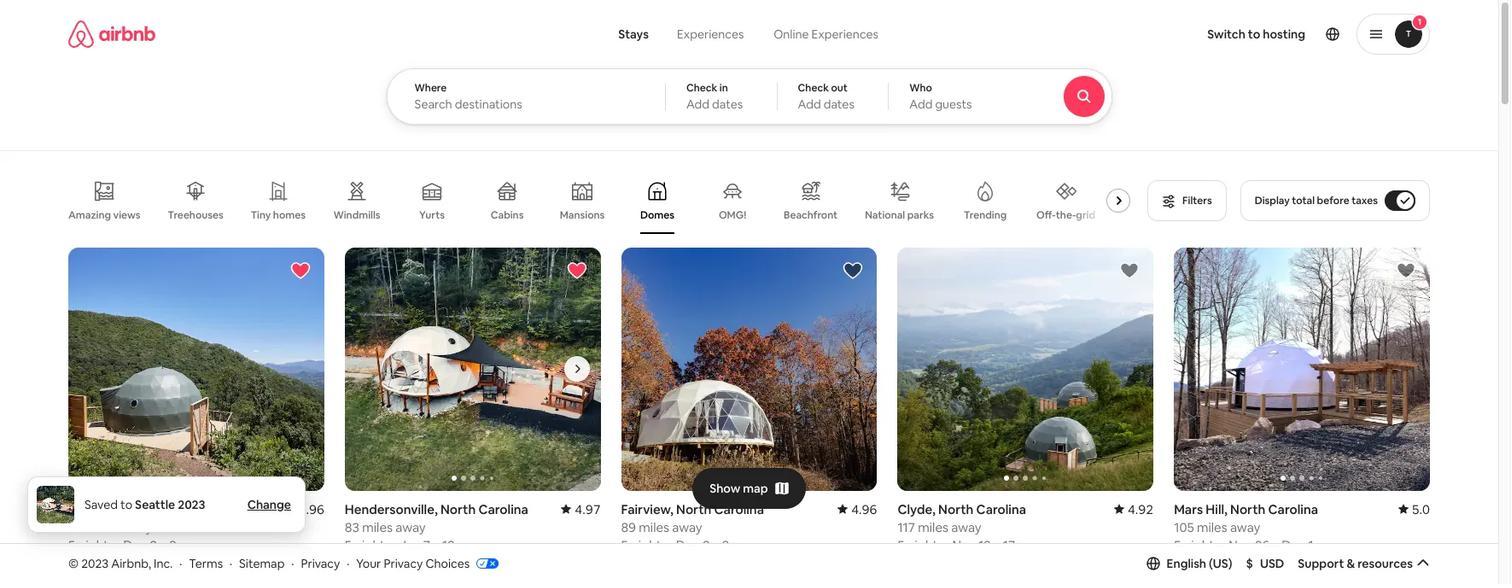 Task type: locate. For each thing, give the bounding box(es) containing it.
none search field containing stays
[[387, 0, 1159, 125]]

taxes inside mars hill, north carolina 105 miles away 5 nights · nov 26 – dec 1 $2,079 total before taxes
[[1290, 560, 1322, 576]]

2 4.96 from the left
[[852, 501, 878, 517]]

check inside the check in add dates
[[687, 81, 718, 95]]

– right 7
[[433, 537, 440, 553]]

total down "jan"
[[387, 560, 414, 576]]

5 inside fairview, north carolina 89 miles away 5 nights · dec 3 – 8
[[621, 537, 629, 553]]

1 vertical spatial 2023
[[81, 556, 109, 571]]

nights down 89
[[631, 537, 668, 553]]

1 nights from the left
[[78, 537, 115, 553]]

3 5 from the left
[[621, 537, 629, 553]]

4 carolina from the left
[[977, 501, 1027, 517]]

–
[[160, 537, 166, 553], [433, 537, 440, 553], [713, 537, 719, 553], [994, 537, 1001, 553], [1273, 537, 1279, 553]]

5 for clyde, north carolina 117 miles away 5 nights · nov 12 – 17
[[898, 537, 905, 553]]

– inside hendersonville, north carolina 83 miles away 5 nights · jan 7 – 12 $1,409 total before taxes
[[433, 537, 440, 553]]

3 miles from the left
[[639, 519, 670, 535]]

5 carolina from the left
[[1269, 501, 1319, 517]]

taxes inside clyde, north carolina 117 miles away 5 nights · dec 3 – 8 $2,071 total before taxes
[[182, 560, 214, 576]]

nights inside hendersonville, north carolina 83 miles away 5 nights · jan 7 – 12 $1,409 total before taxes
[[355, 537, 391, 553]]

nights for clyde, north carolina 117 miles away 5 nights · nov 12 – 17
[[908, 537, 944, 553]]

profile element
[[920, 0, 1431, 68]]

5 – from the left
[[1273, 537, 1279, 553]]

– down show
[[713, 537, 719, 553]]

miles inside fairview, north carolina 89 miles away 5 nights · dec 3 – 8
[[639, 519, 670, 535]]

miles inside mars hill, north carolina 105 miles away 5 nights · nov 26 – dec 1 $2,079 total before taxes
[[1197, 519, 1228, 535]]

2 away from the left
[[396, 519, 426, 535]]

1 horizontal spatial 4.96 out of 5 average rating image
[[838, 501, 878, 517]]

fairview, north carolina 89 miles away 5 nights · dec 3 – 8
[[621, 501, 764, 553]]

0 horizontal spatial 3
[[150, 537, 157, 553]]

nights up your
[[355, 537, 391, 553]]

0 vertical spatial 1
[[1419, 16, 1422, 27]]

– for fairview, north carolina 89 miles away 5 nights · dec 3 – 8
[[713, 537, 719, 553]]

privacy
[[301, 556, 340, 571], [384, 556, 423, 571]]

8 for clyde, north carolina 117 miles away 5 nights · dec 3 – 8 $2,071 total before taxes
[[169, 537, 177, 553]]

2 privacy from the left
[[384, 556, 423, 571]]

– for clyde, north carolina 117 miles away 5 nights · dec 3 – 8 $2,071 total before taxes
[[160, 537, 166, 553]]

national parks
[[865, 208, 935, 222]]

4.96 for second 4.96 out of 5 average rating icon from the right
[[299, 501, 324, 517]]

1 dates from the left
[[712, 97, 743, 112]]

3 nights from the left
[[631, 537, 668, 553]]

0 horizontal spatial privacy
[[301, 556, 340, 571]]

show map button
[[693, 468, 806, 509]]

total right $2,071
[[109, 560, 137, 576]]

dates down out
[[824, 97, 855, 112]]

0 horizontal spatial to
[[121, 497, 132, 512]]

1 horizontal spatial 8
[[722, 537, 730, 553]]

0 horizontal spatial 4.96
[[299, 501, 324, 517]]

None search field
[[387, 0, 1159, 125]]

· down fairview,
[[670, 537, 673, 553]]

add inside who add guests
[[910, 97, 933, 112]]

5 5 from the left
[[1175, 537, 1182, 553]]

2 117 from the left
[[898, 519, 916, 535]]

carolina for clyde, north carolina 117 miles away 5 nights · dec 3 – 8 $2,071 total before taxes
[[147, 501, 197, 517]]

4.97
[[575, 501, 601, 517]]

$ usd
[[1247, 556, 1285, 571]]

before down 7
[[417, 560, 457, 576]]

1 nov from the left
[[953, 537, 976, 553]]

4 nights from the left
[[908, 537, 944, 553]]

add for check out add dates
[[798, 97, 821, 112]]

terms
[[189, 556, 223, 571]]

nov
[[953, 537, 976, 553], [1229, 537, 1253, 553]]

· up © 2023 airbnb, inc. ·
[[117, 537, 120, 553]]

– for hendersonville, north carolina 83 miles away 5 nights · jan 7 – 12 $1,409 total before taxes
[[433, 537, 440, 553]]

add down online experiences
[[798, 97, 821, 112]]

check for check out add dates
[[798, 81, 829, 95]]

stays
[[619, 26, 649, 42]]

carolina inside mars hill, north carolina 105 miles away 5 nights · nov 26 – dec 1 $2,079 total before taxes
[[1269, 501, 1319, 517]]

dates down in
[[712, 97, 743, 112]]

1 12 from the left
[[442, 537, 455, 553]]

north
[[109, 501, 144, 517], [441, 501, 476, 517], [677, 501, 712, 517], [939, 501, 974, 517], [1231, 501, 1266, 517]]

mars
[[1175, 501, 1204, 517]]

2 check from the left
[[798, 81, 829, 95]]

2 horizontal spatial add
[[910, 97, 933, 112]]

terms link
[[189, 556, 223, 571]]

privacy down "jan"
[[384, 556, 423, 571]]

0 horizontal spatial 117
[[68, 519, 86, 535]]

north inside clyde, north carolina 117 miles away 5 nights · nov 12 – 17
[[939, 501, 974, 517]]

check left out
[[798, 81, 829, 95]]

2023 right the seattle
[[178, 497, 205, 512]]

saved to seattle 2023
[[85, 497, 205, 512]]

away inside mars hill, north carolina 105 miles away 5 nights · nov 26 – dec 1 $2,079 total before taxes
[[1231, 519, 1261, 535]]

4 north from the left
[[939, 501, 974, 517]]

2 8 from the left
[[722, 537, 730, 553]]

2 north from the left
[[441, 501, 476, 517]]

5 for clyde, north carolina 117 miles away 5 nights · dec 3 – 8 $2,071 total before taxes
[[68, 537, 75, 553]]

1 horizontal spatial 12
[[979, 537, 992, 553]]

0 horizontal spatial 2023
[[81, 556, 109, 571]]

miles inside clyde, north carolina 117 miles away 5 nights · dec 3 – 8 $2,071 total before taxes
[[89, 519, 119, 535]]

· up (us)
[[1224, 537, 1227, 553]]

2 dec from the left
[[676, 537, 700, 553]]

map
[[743, 481, 768, 496]]

8 up inc.
[[169, 537, 177, 553]]

views
[[113, 208, 141, 222]]

1 carolina from the left
[[147, 501, 197, 517]]

before down 26
[[1248, 560, 1287, 576]]

4.92 out of 5 average rating image
[[1115, 501, 1154, 517]]

carolina inside hendersonville, north carolina 83 miles away 5 nights · jan 7 – 12 $1,409 total before taxes
[[479, 501, 529, 517]]

display total before taxes button
[[1241, 180, 1431, 221]]

nov inside mars hill, north carolina 105 miles away 5 nights · nov 26 – dec 1 $2,079 total before taxes
[[1229, 537, 1253, 553]]

117 inside clyde, north carolina 117 miles away 5 nights · dec 3 – 8 $2,071 total before taxes
[[68, 519, 86, 535]]

carolina left 4.97 out of 5 average rating image
[[479, 501, 529, 517]]

4 5 from the left
[[898, 537, 905, 553]]

out
[[831, 81, 848, 95]]

1 horizontal spatial add
[[798, 97, 821, 112]]

0 horizontal spatial nov
[[953, 537, 976, 553]]

nov left 17
[[953, 537, 976, 553]]

1 away from the left
[[122, 519, 152, 535]]

dates for check out add dates
[[824, 97, 855, 112]]

– right 26
[[1273, 537, 1279, 553]]

1 check from the left
[[687, 81, 718, 95]]

support & resources
[[1299, 556, 1414, 571]]

yurts
[[419, 208, 445, 222]]

0 horizontal spatial 12
[[442, 537, 455, 553]]

2 5 from the left
[[345, 537, 352, 553]]

group containing amazing views
[[68, 167, 1138, 234]]

5 inside hendersonville, north carolina 83 miles away 5 nights · jan 7 – 12 $1,409 total before taxes
[[345, 537, 352, 553]]

· left "jan"
[[394, 537, 397, 553]]

3 – from the left
[[713, 537, 719, 553]]

– inside clyde, north carolina 117 miles away 5 nights · dec 3 – 8 $2,071 total before taxes
[[160, 537, 166, 553]]

add down who
[[910, 97, 933, 112]]

3 down show
[[703, 537, 710, 553]]

4 away from the left
[[952, 519, 982, 535]]

12 up choices at the left of the page
[[442, 537, 455, 553]]

nights inside clyde, north carolina 117 miles away 5 nights · dec 3 – 8 $2,071 total before taxes
[[78, 537, 115, 553]]

2 3 from the left
[[703, 537, 710, 553]]

0 horizontal spatial dates
[[712, 97, 743, 112]]

4.96 out of 5 average rating image
[[285, 501, 324, 517], [838, 501, 878, 517]]

5 away from the left
[[1231, 519, 1261, 535]]

group for clyde, north carolina 117 miles away 5 nights · dec 3 – 8 $2,071 total before taxes
[[68, 248, 324, 491]]

1 privacy from the left
[[301, 556, 340, 571]]

dec inside fairview, north carolina 89 miles away 5 nights · dec 3 – 8
[[676, 537, 700, 553]]

experiences up in
[[677, 26, 744, 42]]

2 dates from the left
[[824, 97, 855, 112]]

away inside fairview, north carolina 89 miles away 5 nights · dec 3 – 8
[[672, 519, 703, 535]]

1 4.96 from the left
[[299, 501, 324, 517]]

carolina
[[147, 501, 197, 517], [479, 501, 529, 517], [715, 501, 764, 517], [977, 501, 1027, 517], [1269, 501, 1319, 517]]

12 left 17
[[979, 537, 992, 553]]

2 – from the left
[[433, 537, 440, 553]]

jan
[[400, 537, 421, 553]]

nights
[[78, 537, 115, 553], [355, 537, 391, 553], [631, 537, 668, 553], [908, 537, 944, 553], [1184, 537, 1221, 553]]

miles for fairview, north carolina 89 miles away 5 nights · dec 3 – 8
[[639, 519, 670, 535]]

$
[[1247, 556, 1254, 571]]

carolina inside fairview, north carolina 89 miles away 5 nights · dec 3 – 8
[[715, 501, 764, 517]]

Where field
[[415, 97, 638, 112]]

before inside hendersonville, north carolina 83 miles away 5 nights · jan 7 – 12 $1,409 total before taxes
[[417, 560, 457, 576]]

· inside fairview, north carolina 89 miles away 5 nights · dec 3 – 8
[[670, 537, 673, 553]]

3 inside clyde, north carolina 117 miles away 5 nights · dec 3 – 8 $2,071 total before taxes
[[150, 537, 157, 553]]

dates for check in add dates
[[712, 97, 743, 112]]

5 for hendersonville, north carolina 83 miles away 5 nights · jan 7 – 12 $1,409 total before taxes
[[345, 537, 352, 553]]

3 inside fairview, north carolina 89 miles away 5 nights · dec 3 – 8
[[703, 537, 710, 553]]

3 north from the left
[[677, 501, 712, 517]]

1 horizontal spatial 117
[[898, 519, 916, 535]]

online experiences link
[[759, 17, 894, 51]]

5.0 out of 5 average rating image
[[1399, 501, 1431, 517]]

&
[[1347, 556, 1356, 571]]

filters button
[[1148, 180, 1227, 221]]

miles inside clyde, north carolina 117 miles away 5 nights · nov 12 – 17
[[918, 519, 949, 535]]

amazing views
[[68, 208, 141, 222]]

– left 17
[[994, 537, 1001, 553]]

tiny homes
[[251, 208, 306, 222]]

nights inside clyde, north carolina 117 miles away 5 nights · nov 12 – 17
[[908, 537, 944, 553]]

0 horizontal spatial clyde,
[[68, 501, 106, 517]]

dates inside the check in add dates
[[712, 97, 743, 112]]

0 horizontal spatial 8
[[169, 537, 177, 553]]

5 miles from the left
[[1197, 519, 1228, 535]]

add inside the check in add dates
[[687, 97, 710, 112]]

dec inside clyde, north carolina 117 miles away 5 nights · dec 3 – 8 $2,071 total before taxes
[[123, 537, 147, 553]]

domes
[[641, 208, 675, 222]]

3 away from the left
[[672, 519, 703, 535]]

8 down show
[[722, 537, 730, 553]]

inc.
[[154, 556, 173, 571]]

dates inside check out add dates
[[824, 97, 855, 112]]

mars hill, north carolina 105 miles away 5 nights · nov 26 – dec 1 $2,079 total before taxes
[[1175, 501, 1322, 576]]

your privacy choices link
[[356, 556, 499, 572]]

83
[[345, 519, 360, 535]]

5 north from the left
[[1231, 501, 1266, 517]]

homes
[[273, 208, 306, 222]]

add inside check out add dates
[[798, 97, 821, 112]]

1 – from the left
[[160, 537, 166, 553]]

sitemap link
[[239, 556, 285, 571]]

1 horizontal spatial nov
[[1229, 537, 1253, 553]]

1 horizontal spatial check
[[798, 81, 829, 95]]

before right display
[[1318, 194, 1350, 208]]

experiences button
[[663, 17, 759, 51]]

experiences
[[677, 26, 744, 42], [812, 26, 879, 42]]

1 8 from the left
[[169, 537, 177, 553]]

3 carolina from the left
[[715, 501, 764, 517]]

1 horizontal spatial 4.96
[[852, 501, 878, 517]]

nights up $2,071
[[78, 537, 115, 553]]

north inside clyde, north carolina 117 miles away 5 nights · dec 3 – 8 $2,071 total before taxes
[[109, 501, 144, 517]]

to right switch
[[1249, 26, 1261, 42]]

nights inside fairview, north carolina 89 miles away 5 nights · dec 3 – 8
[[631, 537, 668, 553]]

· left "privacy" link
[[291, 556, 294, 571]]

2 miles from the left
[[362, 519, 393, 535]]

12 inside clyde, north carolina 117 miles away 5 nights · nov 12 – 17
[[979, 537, 992, 553]]

0 horizontal spatial dec
[[123, 537, 147, 553]]

north for fairview, north carolina 89 miles away 5 nights · dec 3 – 8
[[677, 501, 712, 517]]

2 horizontal spatial dec
[[1282, 537, 1306, 553]]

away for fairview, north carolina 89 miles away 5 nights · dec 3 – 8
[[672, 519, 703, 535]]

2 12 from the left
[[979, 537, 992, 553]]

1 north from the left
[[109, 501, 144, 517]]

check left in
[[687, 81, 718, 95]]

stays button
[[605, 17, 663, 51]]

©
[[68, 556, 79, 571]]

1 horizontal spatial experiences
[[812, 26, 879, 42]]

1 miles from the left
[[89, 519, 119, 535]]

choices
[[426, 556, 470, 571]]

add
[[687, 97, 710, 112], [798, 97, 821, 112], [910, 97, 933, 112]]

experiences inside button
[[677, 26, 744, 42]]

4 miles from the left
[[918, 519, 949, 535]]

1 horizontal spatial 3
[[703, 537, 710, 553]]

add to wishlist: clyde, north carolina image
[[1120, 261, 1140, 281]]

– for clyde, north carolina 117 miles away 5 nights · nov 12 – 17
[[994, 537, 1001, 553]]

remove from wishlist: hendersonville, north carolina image
[[567, 261, 587, 281]]

– inside clyde, north carolina 117 miles away 5 nights · nov 12 – 17
[[994, 537, 1001, 553]]

dates
[[712, 97, 743, 112], [824, 97, 855, 112]]

2 add from the left
[[798, 97, 821, 112]]

– inside mars hill, north carolina 105 miles away 5 nights · nov 26 – dec 1 $2,079 total before taxes
[[1273, 537, 1279, 553]]

total right display
[[1293, 194, 1315, 208]]

3 for fairview,
[[703, 537, 710, 553]]

fairview,
[[621, 501, 674, 517]]

4.97 out of 5 average rating image
[[561, 501, 601, 517]]

terms · sitemap · privacy ·
[[189, 556, 350, 571]]

· right terms link
[[230, 556, 233, 571]]

1 5 from the left
[[68, 537, 75, 553]]

switch to hosting link
[[1198, 16, 1316, 52]]

away inside clyde, north carolina 117 miles away 5 nights · dec 3 – 8 $2,071 total before taxes
[[122, 519, 152, 535]]

1 add from the left
[[687, 97, 710, 112]]

clyde, inside clyde, north carolina 117 miles away 5 nights · dec 3 – 8 $2,071 total before taxes
[[68, 501, 106, 517]]

·
[[117, 537, 120, 553], [394, 537, 397, 553], [670, 537, 673, 553], [947, 537, 950, 553], [1224, 537, 1227, 553], [180, 556, 182, 571], [230, 556, 233, 571], [291, 556, 294, 571], [347, 556, 350, 571]]

$2,079
[[1175, 560, 1215, 576]]

before inside mars hill, north carolina 105 miles away 5 nights · nov 26 – dec 1 $2,079 total before taxes
[[1248, 560, 1287, 576]]

2 nights from the left
[[355, 537, 391, 553]]

2023 right ©
[[81, 556, 109, 571]]

2 nov from the left
[[1229, 537, 1253, 553]]

add to wishlist: mars hill, north carolina image
[[1397, 261, 1417, 281]]

3 up inc.
[[150, 537, 157, 553]]

check out add dates
[[798, 81, 855, 112]]

total inside hendersonville, north carolina 83 miles away 5 nights · jan 7 – 12 $1,409 total before taxes
[[387, 560, 414, 576]]

1 vertical spatial to
[[121, 497, 132, 512]]

0 horizontal spatial 1
[[1309, 537, 1314, 553]]

check
[[687, 81, 718, 95], [798, 81, 829, 95]]

before
[[1318, 194, 1350, 208], [139, 560, 179, 576], [417, 560, 457, 576], [1248, 560, 1287, 576]]

1 horizontal spatial 1
[[1419, 16, 1422, 27]]

clyde, inside clyde, north carolina 117 miles away 5 nights · nov 12 – 17
[[898, 501, 936, 517]]

trending
[[964, 208, 1007, 222]]

support & resources button
[[1299, 556, 1431, 571]]

8 inside fairview, north carolina 89 miles away 5 nights · dec 3 – 8
[[722, 537, 730, 553]]

1 horizontal spatial dates
[[824, 97, 855, 112]]

to for hosting
[[1249, 26, 1261, 42]]

– up inc.
[[160, 537, 166, 553]]

1 clyde, from the left
[[68, 501, 106, 517]]

0 horizontal spatial add
[[687, 97, 710, 112]]

to for seattle
[[121, 497, 132, 512]]

to
[[1249, 26, 1261, 42], [121, 497, 132, 512]]

0 vertical spatial 2023
[[178, 497, 205, 512]]

group
[[68, 167, 1138, 234], [68, 248, 324, 491], [345, 248, 601, 491], [621, 248, 878, 491], [898, 248, 1154, 491], [1175, 248, 1431, 491]]

4.96
[[299, 501, 324, 517], [852, 501, 878, 517]]

show map
[[710, 481, 768, 496]]

1 horizontal spatial to
[[1249, 26, 1261, 42]]

0 horizontal spatial experiences
[[677, 26, 744, 42]]

1 experiences from the left
[[677, 26, 744, 42]]

5 for fairview, north carolina 89 miles away 5 nights · dec 3 – 8
[[621, 537, 629, 553]]

1 horizontal spatial 2023
[[178, 497, 205, 512]]

clyde, north carolina 117 miles away 5 nights · nov 12 – 17
[[898, 501, 1027, 553]]

privacy left "$1,409"
[[301, 556, 340, 571]]

5 nights from the left
[[1184, 537, 1221, 553]]

to inside "link"
[[1249, 26, 1261, 42]]

117 inside clyde, north carolina 117 miles away 5 nights · nov 12 – 17
[[898, 519, 916, 535]]

2023
[[178, 497, 205, 512], [81, 556, 109, 571]]

1 horizontal spatial dec
[[676, 537, 700, 553]]

carolina up 26
[[1269, 501, 1319, 517]]

3 dec from the left
[[1282, 537, 1306, 553]]

2 4.96 out of 5 average rating image from the left
[[838, 501, 878, 517]]

carolina inside clyde, north carolina 117 miles away 5 nights · nov 12 – 17
[[977, 501, 1027, 517]]

1 vertical spatial 1
[[1309, 537, 1314, 553]]

carolina up 17
[[977, 501, 1027, 517]]

2 clyde, from the left
[[898, 501, 936, 517]]

1 dec from the left
[[123, 537, 147, 553]]

· left your
[[347, 556, 350, 571]]

before inside clyde, north carolina 117 miles away 5 nights · dec 3 – 8 $2,071 total before taxes
[[139, 560, 179, 576]]

north for clyde, north carolina 117 miles away 5 nights · dec 3 – 8 $2,071 total before taxes
[[109, 501, 144, 517]]

– inside fairview, north carolina 89 miles away 5 nights · dec 3 – 8
[[713, 537, 719, 553]]

1 horizontal spatial privacy
[[384, 556, 423, 571]]

8 for fairview, north carolina 89 miles away 5 nights · dec 3 – 8
[[722, 537, 730, 553]]

away inside clyde, north carolina 117 miles away 5 nights · nov 12 – 17
[[952, 519, 982, 535]]

clyde, for clyde, north carolina 117 miles away 5 nights · nov 12 – 17
[[898, 501, 936, 517]]

carolina inside clyde, north carolina 117 miles away 5 nights · dec 3 – 8 $2,071 total before taxes
[[147, 501, 197, 517]]

north inside fairview, north carolina 89 miles away 5 nights · dec 3 – 8
[[677, 501, 712, 517]]

8 inside clyde, north carolina 117 miles away 5 nights · dec 3 – 8 $2,071 total before taxes
[[169, 537, 177, 553]]

carolina for clyde, north carolina 117 miles away 5 nights · nov 12 – 17
[[977, 501, 1027, 517]]

carolina up inc.
[[147, 501, 197, 517]]

0 horizontal spatial 4.96 out of 5 average rating image
[[285, 501, 324, 517]]

carolina down show map
[[715, 501, 764, 517]]

north inside mars hill, north carolina 105 miles away 5 nights · nov 26 – dec 1 $2,079 total before taxes
[[1231, 501, 1266, 517]]

check inside check out add dates
[[798, 81, 829, 95]]

total left "$"
[[1217, 560, 1245, 576]]

taxes inside hendersonville, north carolina 83 miles away 5 nights · jan 7 – 12 $1,409 total before taxes
[[460, 560, 491, 576]]

1 3 from the left
[[150, 537, 157, 553]]

dec
[[123, 537, 147, 553], [676, 537, 700, 553], [1282, 537, 1306, 553]]

3
[[150, 537, 157, 553], [703, 537, 710, 553]]

away
[[122, 519, 152, 535], [396, 519, 426, 535], [672, 519, 703, 535], [952, 519, 982, 535], [1231, 519, 1261, 535]]

2 carolina from the left
[[479, 501, 529, 517]]

filters
[[1183, 194, 1213, 208]]

1 horizontal spatial clyde,
[[898, 501, 936, 517]]

experiences right online
[[812, 26, 879, 42]]

· left 17
[[947, 537, 950, 553]]

away inside hendersonville, north carolina 83 miles away 5 nights · jan 7 – 12 $1,409 total before taxes
[[396, 519, 426, 535]]

· right inc.
[[180, 556, 182, 571]]

nights up the english (us)
[[1184, 537, 1221, 553]]

· inside clyde, north carolina 117 miles away 5 nights · dec 3 – 8 $2,071 total before taxes
[[117, 537, 120, 553]]

carolina for hendersonville, north carolina 83 miles away 5 nights · jan 7 – 12 $1,409 total before taxes
[[479, 501, 529, 517]]

before left terms
[[139, 560, 179, 576]]

who
[[910, 81, 933, 95]]

3 add from the left
[[910, 97, 933, 112]]

nights left 17
[[908, 537, 944, 553]]

0 horizontal spatial check
[[687, 81, 718, 95]]

switch to hosting
[[1208, 26, 1306, 42]]

miles inside hendersonville, north carolina 83 miles away 5 nights · jan 7 – 12 $1,409 total before taxes
[[362, 519, 393, 535]]

nov up "$"
[[1229, 537, 1253, 553]]

north inside hendersonville, north carolina 83 miles away 5 nights · jan 7 – 12 $1,409 total before taxes
[[441, 501, 476, 517]]

4 – from the left
[[994, 537, 1001, 553]]

add down experiences button
[[687, 97, 710, 112]]

group for hendersonville, north carolina 83 miles away 5 nights · jan 7 – 12 $1,409 total before taxes
[[345, 248, 601, 491]]

to right saved in the left bottom of the page
[[121, 497, 132, 512]]

0 vertical spatial to
[[1249, 26, 1261, 42]]

5 inside clyde, north carolina 117 miles away 5 nights · dec 3 – 8 $2,071 total before taxes
[[68, 537, 75, 553]]

1 117 from the left
[[68, 519, 86, 535]]

switch
[[1208, 26, 1246, 42]]

5 inside clyde, north carolina 117 miles away 5 nights · nov 12 – 17
[[898, 537, 905, 553]]



Task type: vqa. For each thing, say whether or not it's contained in the screenshot.
bottom back
no



Task type: describe. For each thing, give the bounding box(es) containing it.
105
[[1175, 519, 1195, 535]]

before inside button
[[1318, 194, 1350, 208]]

7
[[423, 537, 430, 553]]

4.96 for 2nd 4.96 out of 5 average rating icon from the left
[[852, 501, 878, 517]]

miles for clyde, north carolina 117 miles away 5 nights · dec 3 – 8 $2,071 total before taxes
[[89, 519, 119, 535]]

group for clyde, north carolina 117 miles away 5 nights · nov 12 – 17
[[898, 248, 1154, 491]]

amazing
[[68, 208, 111, 222]]

1 inside dropdown button
[[1419, 16, 1422, 27]]

1 4.96 out of 5 average rating image from the left
[[285, 501, 324, 517]]

national
[[865, 208, 906, 222]]

what can we help you find? tab list
[[605, 17, 759, 51]]

nights for clyde, north carolina 117 miles away 5 nights · dec 3 – 8 $2,071 total before taxes
[[78, 537, 115, 553]]

privacy link
[[301, 556, 340, 571]]

off-the-grid
[[1037, 208, 1096, 222]]

change button
[[247, 497, 291, 512]]

nights for fairview, north carolina 89 miles away 5 nights · dec 3 – 8
[[631, 537, 668, 553]]

117 for clyde, north carolina 117 miles away 5 nights · dec 3 – 8 $2,071 total before taxes
[[68, 519, 86, 535]]

change
[[247, 497, 291, 512]]

hill,
[[1206, 501, 1228, 517]]

beachfront
[[784, 208, 838, 222]]

english (us)
[[1167, 556, 1233, 571]]

saved
[[85, 497, 118, 512]]

north for hendersonville, north carolina 83 miles away 5 nights · jan 7 – 12 $1,409 total before taxes
[[441, 501, 476, 517]]

away for clyde, north carolina 117 miles away 5 nights · nov 12 – 17
[[952, 519, 982, 535]]

clyde, for clyde, north carolina 117 miles away 5 nights · dec 3 – 8 $2,071 total before taxes
[[68, 501, 106, 517]]

1 inside mars hill, north carolina 105 miles away 5 nights · nov 26 – dec 1 $2,079 total before taxes
[[1309, 537, 1314, 553]]

total inside clyde, north carolina 117 miles away 5 nights · dec 3 – 8 $2,071 total before taxes
[[109, 560, 137, 576]]

show
[[710, 481, 741, 496]]

group for mars hill, north carolina 105 miles away 5 nights · nov 26 – dec 1 $2,079 total before taxes
[[1175, 248, 1431, 491]]

seattle
[[135, 497, 175, 512]]

away for clyde, north carolina 117 miles away 5 nights · dec 3 – 8 $2,071 total before taxes
[[122, 519, 152, 535]]

english (us) button
[[1147, 556, 1233, 571]]

2 experiences from the left
[[812, 26, 879, 42]]

check in add dates
[[687, 81, 743, 112]]

usd
[[1261, 556, 1285, 571]]

total inside display total before taxes button
[[1293, 194, 1315, 208]]

89
[[621, 519, 636, 535]]

omg!
[[719, 208, 747, 222]]

airbnb,
[[111, 556, 151, 571]]

3 for clyde,
[[150, 537, 157, 553]]

guests
[[936, 97, 973, 112]]

$2,071
[[68, 560, 106, 576]]

add to wishlist: fairview, north carolina image
[[843, 261, 864, 281]]

your privacy choices
[[356, 556, 470, 571]]

hendersonville, north carolina 83 miles away 5 nights · jan 7 – 12 $1,409 total before taxes
[[345, 501, 529, 576]]

hosting
[[1264, 26, 1306, 42]]

· inside mars hill, north carolina 105 miles away 5 nights · nov 26 – dec 1 $2,079 total before taxes
[[1224, 537, 1227, 553]]

online experiences
[[774, 26, 879, 42]]

display total before taxes
[[1255, 194, 1379, 208]]

north for clyde, north carolina 117 miles away 5 nights · nov 12 – 17
[[939, 501, 974, 517]]

nights for hendersonville, north carolina 83 miles away 5 nights · jan 7 – 12 $1,409 total before taxes
[[355, 537, 391, 553]]

(us)
[[1210, 556, 1233, 571]]

sitemap
[[239, 556, 285, 571]]

treehouses
[[168, 208, 224, 222]]

remove from wishlist: clyde, north carolina image
[[290, 261, 311, 281]]

in
[[720, 81, 728, 95]]

hendersonville,
[[345, 501, 438, 517]]

clyde, north carolina 117 miles away 5 nights · dec 3 – 8 $2,071 total before taxes
[[68, 501, 214, 576]]

off-
[[1037, 208, 1056, 222]]

5 inside mars hill, north carolina 105 miles away 5 nights · nov 26 – dec 1 $2,079 total before taxes
[[1175, 537, 1182, 553]]

nights inside mars hill, north carolina 105 miles away 5 nights · nov 26 – dec 1 $2,079 total before taxes
[[1184, 537, 1221, 553]]

1 button
[[1357, 14, 1431, 55]]

who add guests
[[910, 81, 973, 112]]

$1,409
[[345, 560, 384, 576]]

stays tab panel
[[387, 68, 1159, 125]]

miles for clyde, north carolina 117 miles away 5 nights · nov 12 – 17
[[918, 519, 949, 535]]

dec inside mars hill, north carolina 105 miles away 5 nights · nov 26 – dec 1 $2,079 total before taxes
[[1282, 537, 1306, 553]]

taxes inside button
[[1352, 194, 1379, 208]]

26
[[1256, 537, 1270, 553]]

mansions
[[560, 208, 605, 222]]

where
[[415, 81, 447, 95]]

windmills
[[334, 208, 381, 222]]

add for check in add dates
[[687, 97, 710, 112]]

away for hendersonville, north carolina 83 miles away 5 nights · jan 7 – 12 $1,409 total before taxes
[[396, 519, 426, 535]]

12 inside hendersonville, north carolina 83 miles away 5 nights · jan 7 – 12 $1,409 total before taxes
[[442, 537, 455, 553]]

carolina for fairview, north carolina 89 miles away 5 nights · dec 3 – 8
[[715, 501, 764, 517]]

grid
[[1077, 208, 1096, 222]]

17
[[1004, 537, 1016, 553]]

dec for fairview,
[[676, 537, 700, 553]]

check for check in add dates
[[687, 81, 718, 95]]

resources
[[1358, 556, 1414, 571]]

· inside clyde, north carolina 117 miles away 5 nights · nov 12 – 17
[[947, 537, 950, 553]]

cabins
[[491, 208, 524, 222]]

support
[[1299, 556, 1345, 571]]

total inside mars hill, north carolina 105 miles away 5 nights · nov 26 – dec 1 $2,079 total before taxes
[[1217, 560, 1245, 576]]

dec for clyde,
[[123, 537, 147, 553]]

tiny
[[251, 208, 271, 222]]

117 for clyde, north carolina 117 miles away 5 nights · nov 12 – 17
[[898, 519, 916, 535]]

© 2023 airbnb, inc. ·
[[68, 556, 182, 571]]

display
[[1255, 194, 1290, 208]]

· inside hendersonville, north carolina 83 miles away 5 nights · jan 7 – 12 $1,409 total before taxes
[[394, 537, 397, 553]]

miles for hendersonville, north carolina 83 miles away 5 nights · jan 7 – 12 $1,409 total before taxes
[[362, 519, 393, 535]]

nov inside clyde, north carolina 117 miles away 5 nights · nov 12 – 17
[[953, 537, 976, 553]]

5.0
[[1412, 501, 1431, 517]]

the-
[[1056, 208, 1077, 222]]

online
[[774, 26, 809, 42]]

parks
[[908, 208, 935, 222]]

your
[[356, 556, 381, 571]]

english
[[1167, 556, 1207, 571]]



